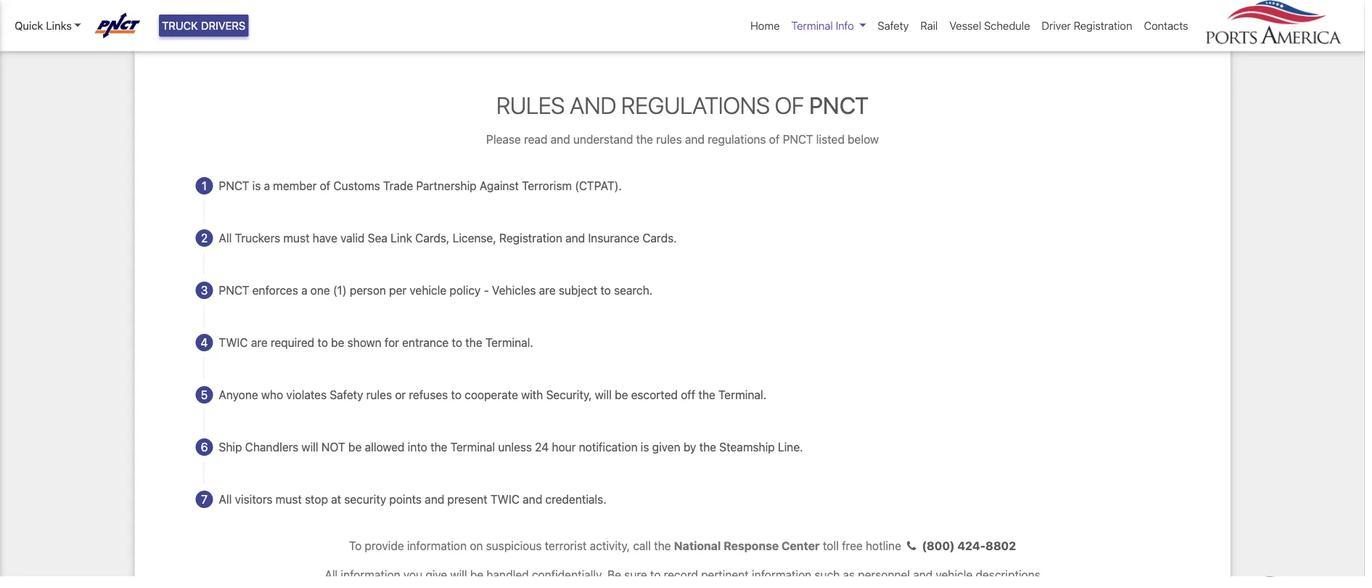 Task type: vqa. For each thing, say whether or not it's contained in the screenshot.


Task type: describe. For each thing, give the bounding box(es) containing it.
terrorism
[[522, 179, 572, 193]]

the right the off
[[699, 388, 716, 402]]

must for visitors
[[276, 492, 302, 506]]

all truckers must have valid sea link cards, license, registration and insurance cards.
[[219, 231, 677, 245]]

per
[[389, 283, 407, 297]]

required
[[271, 336, 314, 349]]

a for enforces
[[301, 283, 307, 297]]

home
[[751, 19, 780, 32]]

0 vertical spatial terminal
[[792, 19, 833, 32]]

-
[[484, 283, 489, 297]]

customs
[[334, 179, 380, 193]]

cooperate
[[465, 388, 518, 402]]

valid
[[341, 231, 365, 245]]

pnct up listed
[[809, 91, 869, 119]]

all for all visitors must stop at security points and present twic and credentials.
[[219, 492, 232, 506]]

understand
[[573, 132, 633, 146]]

rules and regulations of pnct
[[497, 91, 869, 119]]

provide
[[365, 539, 404, 553]]

contacts link
[[1138, 12, 1195, 40]]

ship chandlers will not be allowed into the terminal unless 24 hour notification is given by the steamship line.
[[219, 440, 803, 454]]

center
[[782, 539, 820, 553]]

sea
[[368, 231, 388, 245]]

search.
[[614, 283, 653, 297]]

credentials.
[[546, 492, 607, 506]]

and down "rules and regulations of pnct"
[[685, 132, 705, 146]]

vehicles
[[492, 283, 536, 297]]

anyone who violates safety rules or refuses to cooperate with security, will be escorted off the terminal.
[[219, 388, 767, 402]]

rail link
[[915, 12, 944, 40]]

1 horizontal spatial terminal.
[[719, 388, 767, 402]]

0 horizontal spatial is
[[252, 179, 261, 193]]

vessel schedule
[[950, 19, 1030, 32]]

line.
[[778, 440, 803, 454]]

5
[[201, 388, 208, 402]]

free
[[842, 539, 863, 553]]

by
[[684, 440, 696, 454]]

read
[[524, 132, 548, 146]]

and right read
[[551, 132, 570, 146]]

pnct right 3
[[219, 283, 249, 297]]

the right entrance
[[465, 336, 482, 349]]

activity,
[[590, 539, 630, 553]]

cards.
[[643, 231, 677, 245]]

be for unless
[[348, 440, 362, 454]]

information
[[407, 539, 467, 553]]

who
[[261, 388, 283, 402]]

0 vertical spatial rules
[[656, 132, 682, 146]]

phone image
[[901, 540, 922, 552]]

1 vertical spatial be
[[615, 388, 628, 402]]

driver registration link
[[1036, 12, 1138, 40]]

contacts
[[1144, 19, 1189, 32]]

unless
[[498, 440, 532, 454]]

quick
[[15, 19, 43, 32]]

security
[[344, 492, 386, 506]]

trade
[[383, 179, 413, 193]]

2
[[201, 231, 208, 245]]

1 horizontal spatial registration
[[1074, 19, 1133, 32]]

hour
[[552, 440, 576, 454]]

on
[[470, 539, 483, 553]]

toll
[[823, 539, 839, 553]]

have
[[313, 231, 337, 245]]

driver registration
[[1042, 19, 1133, 32]]

rail
[[921, 19, 938, 32]]

call
[[633, 539, 651, 553]]

allowed
[[365, 440, 405, 454]]

(800) 424-8802 link
[[901, 539, 1016, 553]]

off
[[681, 388, 696, 402]]

1 vertical spatial of
[[769, 132, 780, 146]]

6
[[201, 440, 208, 454]]

points
[[389, 492, 422, 506]]

a for is
[[264, 179, 270, 193]]

424-
[[958, 539, 986, 553]]

(800) 424-8802
[[922, 539, 1016, 553]]

chandlers
[[245, 440, 299, 454]]

one
[[311, 283, 330, 297]]

present
[[448, 492, 488, 506]]

safety inside safety link
[[878, 19, 909, 32]]

notification
[[579, 440, 638, 454]]

0 vertical spatial will
[[595, 388, 612, 402]]

insurance
[[588, 231, 640, 245]]

1 horizontal spatial twic
[[491, 492, 520, 506]]

rules
[[497, 91, 565, 119]]

member
[[273, 179, 317, 193]]

not
[[321, 440, 345, 454]]

schedule
[[984, 19, 1030, 32]]

(1)
[[333, 283, 347, 297]]

0 horizontal spatial will
[[302, 440, 318, 454]]

all visitors must stop at security points and present twic and credentials.
[[219, 492, 607, 506]]

0 vertical spatial twic
[[219, 336, 248, 349]]

0 vertical spatial regulations
[[622, 91, 770, 119]]

24
[[535, 440, 549, 454]]

3
[[201, 283, 208, 297]]

escorted
[[631, 388, 678, 402]]

cards,
[[415, 231, 450, 245]]

with
[[521, 388, 543, 402]]



Task type: locate. For each thing, give the bounding box(es) containing it.
ship
[[219, 440, 242, 454]]

twic right present
[[491, 492, 520, 506]]

terminal
[[792, 19, 833, 32], [451, 440, 495, 454]]

0 horizontal spatial registration
[[499, 231, 562, 245]]

policy
[[450, 283, 481, 297]]

and left credentials.
[[523, 492, 542, 506]]

entrance
[[402, 336, 449, 349]]

1 horizontal spatial safety
[[878, 19, 909, 32]]

1 vertical spatial a
[[301, 283, 307, 297]]

0 vertical spatial all
[[219, 231, 232, 245]]

to right required
[[318, 336, 328, 349]]

anyone
[[219, 388, 258, 402]]

0 vertical spatial registration
[[1074, 19, 1133, 32]]

be left shown
[[331, 336, 344, 349]]

7
[[201, 492, 208, 506]]

link
[[391, 231, 412, 245]]

all for all truckers must have valid sea link cards, license, registration and insurance cards.
[[219, 231, 232, 245]]

terminal. up steamship
[[719, 388, 767, 402]]

(ctpat).
[[575, 179, 622, 193]]

the
[[636, 132, 653, 146], [465, 336, 482, 349], [699, 388, 716, 402], [430, 440, 448, 454], [699, 440, 716, 454], [654, 539, 671, 553]]

driver
[[1042, 19, 1071, 32]]

given
[[652, 440, 681, 454]]

and right points
[[425, 492, 445, 506]]

registration down terrorism
[[499, 231, 562, 245]]

1 horizontal spatial terminal
[[792, 19, 833, 32]]

1
[[202, 179, 207, 193]]

regulations down "rules and regulations of pnct"
[[708, 132, 766, 146]]

safety link
[[872, 12, 915, 40]]

must for truckers
[[283, 231, 310, 245]]

0 vertical spatial of
[[775, 91, 804, 119]]

enforces
[[252, 283, 298, 297]]

is
[[252, 179, 261, 193], [641, 440, 649, 454]]

0 horizontal spatial terminal
[[451, 440, 495, 454]]

are left required
[[251, 336, 268, 349]]

pnct enforces a one (1) person per vehicle policy - vehicles are subject to search.
[[219, 283, 653, 297]]

1 vertical spatial registration
[[499, 231, 562, 245]]

are left subject
[[539, 283, 556, 297]]

quick links
[[15, 19, 72, 32]]

to left search.
[[601, 283, 611, 297]]

0 vertical spatial is
[[252, 179, 261, 193]]

1 horizontal spatial will
[[595, 388, 612, 402]]

national
[[674, 539, 721, 553]]

1 vertical spatial terminal
[[451, 440, 495, 454]]

will right security,
[[595, 388, 612, 402]]

for
[[385, 336, 399, 349]]

home link
[[745, 12, 786, 40]]

twic right 4 at the bottom
[[219, 336, 248, 349]]

suspicious
[[486, 539, 542, 553]]

1 horizontal spatial rules
[[656, 132, 682, 146]]

1 vertical spatial rules
[[366, 388, 392, 402]]

(800)
[[922, 539, 955, 553]]

the right 'into'
[[430, 440, 448, 454]]

regulations up please read and understand the rules and regulations of pnct listed below
[[622, 91, 770, 119]]

8802
[[986, 539, 1016, 553]]

at
[[331, 492, 341, 506]]

violates
[[286, 388, 327, 402]]

1 vertical spatial safety
[[330, 388, 363, 402]]

2 all from the top
[[219, 492, 232, 506]]

and left insurance at the left
[[566, 231, 585, 245]]

the right call at bottom
[[654, 539, 671, 553]]

hotline
[[866, 539, 901, 553]]

safety left rail
[[878, 19, 909, 32]]

1 vertical spatial terminal.
[[719, 388, 767, 402]]

all right 2
[[219, 231, 232, 245]]

terminal info link
[[786, 12, 872, 40]]

a left one
[[301, 283, 307, 297]]

0 horizontal spatial twic
[[219, 336, 248, 349]]

0 horizontal spatial are
[[251, 336, 268, 349]]

safety right violates
[[330, 388, 363, 402]]

0 horizontal spatial terminal.
[[486, 336, 533, 349]]

a
[[264, 179, 270, 193], [301, 283, 307, 297]]

1 vertical spatial are
[[251, 336, 268, 349]]

and up understand
[[570, 91, 616, 119]]

drivers
[[201, 19, 246, 32]]

terminal info
[[792, 19, 854, 32]]

pnct right 1
[[219, 179, 249, 193]]

1 vertical spatial will
[[302, 440, 318, 454]]

truck
[[162, 19, 198, 32]]

0 vertical spatial are
[[539, 283, 556, 297]]

quick links link
[[15, 17, 81, 34]]

terminal.
[[486, 336, 533, 349], [719, 388, 767, 402]]

2 vertical spatial of
[[320, 179, 330, 193]]

refuses
[[409, 388, 448, 402]]

info
[[836, 19, 854, 32]]

partnership
[[416, 179, 477, 193]]

all right 7
[[219, 492, 232, 506]]

against
[[480, 179, 519, 193]]

the right by on the right bottom
[[699, 440, 716, 454]]

0 horizontal spatial be
[[331, 336, 344, 349]]

vessel
[[950, 19, 982, 32]]

must left stop
[[276, 492, 302, 506]]

stop
[[305, 492, 328, 506]]

rules left or at the left bottom
[[366, 388, 392, 402]]

vessel schedule link
[[944, 12, 1036, 40]]

1 vertical spatial regulations
[[708, 132, 766, 146]]

truckers
[[235, 231, 280, 245]]

security,
[[546, 388, 592, 402]]

please read and understand the rules and regulations of pnct listed below
[[486, 132, 879, 146]]

0 vertical spatial a
[[264, 179, 270, 193]]

are
[[539, 283, 556, 297], [251, 336, 268, 349]]

1 horizontal spatial is
[[641, 440, 649, 454]]

rules
[[656, 132, 682, 146], [366, 388, 392, 402]]

listed
[[816, 132, 845, 146]]

will
[[595, 388, 612, 402], [302, 440, 318, 454]]

terrorist
[[545, 539, 587, 553]]

will left not at the left bottom of the page
[[302, 440, 318, 454]]

0 horizontal spatial a
[[264, 179, 270, 193]]

visitors
[[235, 492, 273, 506]]

1 vertical spatial must
[[276, 492, 302, 506]]

be right not at the left bottom of the page
[[348, 440, 362, 454]]

steamship
[[720, 440, 775, 454]]

0 horizontal spatial rules
[[366, 388, 392, 402]]

1 all from the top
[[219, 231, 232, 245]]

4
[[201, 336, 208, 349]]

rules down "rules and regulations of pnct"
[[656, 132, 682, 146]]

2 horizontal spatial be
[[615, 388, 628, 402]]

1 vertical spatial twic
[[491, 492, 520, 506]]

be for the
[[331, 336, 344, 349]]

must left have
[[283, 231, 310, 245]]

be left the escorted
[[615, 388, 628, 402]]

terminal left info
[[792, 19, 833, 32]]

0 vertical spatial terminal.
[[486, 336, 533, 349]]

is left member
[[252, 179, 261, 193]]

to right entrance
[[452, 336, 462, 349]]

and
[[570, 91, 616, 119], [551, 132, 570, 146], [685, 132, 705, 146], [566, 231, 585, 245], [425, 492, 445, 506], [523, 492, 542, 506]]

1 vertical spatial all
[[219, 492, 232, 506]]

registration right driver
[[1074, 19, 1133, 32]]

a left member
[[264, 179, 270, 193]]

must
[[283, 231, 310, 245], [276, 492, 302, 506]]

registration
[[1074, 19, 1133, 32], [499, 231, 562, 245]]

license,
[[453, 231, 496, 245]]

vehicle
[[410, 283, 447, 297]]

1 vertical spatial is
[[641, 440, 649, 454]]

please
[[486, 132, 521, 146]]

regulations
[[622, 91, 770, 119], [708, 132, 766, 146]]

terminal. down "vehicles"
[[486, 336, 533, 349]]

pnct is a member of customs trade partnership against terrorism (ctpat).
[[219, 179, 622, 193]]

response
[[724, 539, 779, 553]]

1 horizontal spatial a
[[301, 283, 307, 297]]

to right refuses
[[451, 388, 462, 402]]

is left given
[[641, 440, 649, 454]]

0 vertical spatial must
[[283, 231, 310, 245]]

pnct left listed
[[783, 132, 813, 146]]

1 horizontal spatial be
[[348, 440, 362, 454]]

1 horizontal spatial are
[[539, 283, 556, 297]]

subject
[[559, 283, 598, 297]]

2 vertical spatial be
[[348, 440, 362, 454]]

safety
[[878, 19, 909, 32], [330, 388, 363, 402]]

terminal left unless
[[451, 440, 495, 454]]

truck drivers link
[[159, 14, 248, 37]]

0 horizontal spatial safety
[[330, 388, 363, 402]]

into
[[408, 440, 427, 454]]

0 vertical spatial be
[[331, 336, 344, 349]]

the right understand
[[636, 132, 653, 146]]

0 vertical spatial safety
[[878, 19, 909, 32]]



